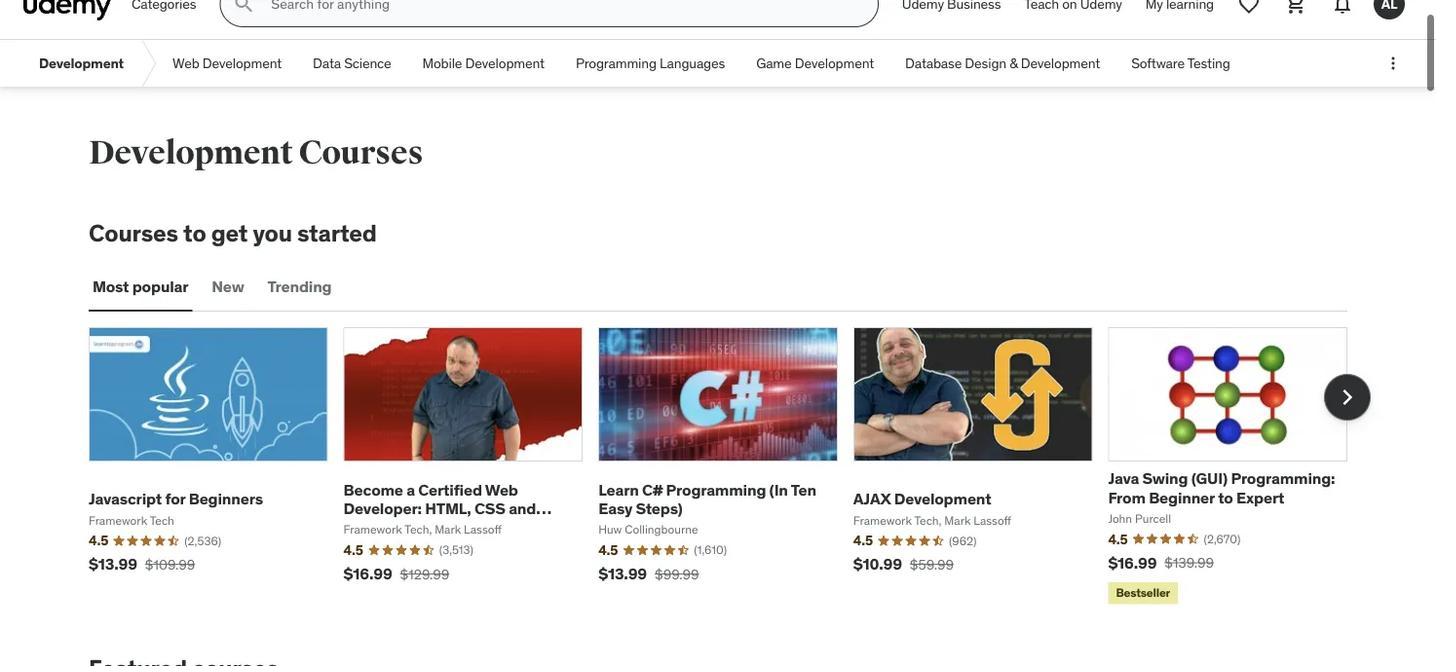 Task type: describe. For each thing, give the bounding box(es) containing it.
game development link
[[741, 40, 890, 87]]

steps)
[[636, 498, 683, 518]]

you
[[253, 218, 292, 248]]

web development
[[172, 54, 282, 72]]

trending
[[268, 276, 332, 296]]

learn
[[598, 480, 639, 500]]

developer:
[[344, 498, 422, 518]]

development down 'udemy' 'image'
[[39, 54, 124, 72]]

game
[[756, 54, 792, 72]]

most popular
[[93, 276, 188, 296]]

development right game
[[795, 54, 874, 72]]

(in
[[769, 480, 788, 500]]

development down the submit search icon
[[202, 54, 282, 72]]

data science
[[313, 54, 391, 72]]

database
[[905, 54, 962, 72]]

courses to get you started
[[89, 218, 377, 248]]

development right &
[[1021, 54, 1100, 72]]

programming languages
[[576, 54, 725, 72]]

ajax development
[[853, 489, 991, 509]]

mobile development
[[422, 54, 544, 72]]

mobile
[[422, 54, 462, 72]]

shopping cart with 0 items image
[[1284, 0, 1307, 16]]

0 vertical spatial to
[[183, 218, 206, 248]]

and
[[509, 498, 536, 518]]

become
[[344, 480, 403, 500]]

1 horizontal spatial courses
[[298, 133, 423, 173]]

learn c# programming (in ten easy steps)
[[598, 480, 816, 518]]

Search for anything text field
[[267, 0, 854, 21]]

carousel element
[[89, 327, 1371, 608]]

ten
[[791, 480, 816, 500]]

started
[[297, 218, 377, 248]]

testing
[[1187, 54, 1230, 72]]

languages
[[660, 54, 725, 72]]

notifications image
[[1331, 0, 1354, 16]]

data science link
[[297, 40, 407, 87]]

web development link
[[157, 40, 297, 87]]

trending button
[[264, 263, 336, 310]]

become a certified web developer: html, css and javascript
[[344, 480, 536, 537]]

development up get
[[89, 133, 293, 173]]

become a certified web developer: html, css and javascript link
[[344, 480, 552, 537]]

database design & development
[[905, 54, 1100, 72]]

javascript for beginners link
[[89, 489, 263, 509]]

c#
[[642, 480, 663, 500]]

certified
[[418, 480, 482, 500]]

easy
[[598, 498, 632, 518]]

&
[[1009, 54, 1018, 72]]

java swing (gui) programming: from beginner to expert
[[1108, 469, 1335, 507]]

beginner
[[1149, 487, 1215, 507]]

learn c# programming (in ten easy steps) link
[[598, 480, 816, 518]]



Task type: vqa. For each thing, say whether or not it's contained in the screenshot.
instructor
no



Task type: locate. For each thing, give the bounding box(es) containing it.
programming:
[[1231, 469, 1335, 489]]

science
[[344, 54, 391, 72]]

development inside carousel element
[[894, 489, 991, 509]]

to left expert
[[1218, 487, 1233, 507]]

java
[[1108, 469, 1139, 489]]

courses
[[298, 133, 423, 173], [89, 218, 178, 248]]

development courses
[[89, 133, 423, 173]]

programming left languages
[[576, 54, 657, 72]]

expert
[[1236, 487, 1284, 507]]

to inside java swing (gui) programming: from beginner to expert
[[1218, 487, 1233, 507]]

0 horizontal spatial programming
[[576, 54, 657, 72]]

most
[[93, 276, 129, 296]]

design
[[965, 54, 1006, 72]]

programming inside "learn c# programming (in ten easy steps)"
[[666, 480, 766, 500]]

0 vertical spatial programming
[[576, 54, 657, 72]]

programming
[[576, 54, 657, 72], [666, 480, 766, 500]]

0 vertical spatial courses
[[298, 133, 423, 173]]

udemy image
[[23, 0, 112, 21]]

1 vertical spatial to
[[1218, 487, 1233, 507]]

development link
[[23, 40, 139, 87]]

popular
[[132, 276, 188, 296]]

0 horizontal spatial web
[[172, 54, 199, 72]]

1 horizontal spatial programming
[[666, 480, 766, 500]]

wishlist image
[[1237, 0, 1261, 16]]

new button
[[208, 263, 248, 310]]

more subcategory menu links image
[[1383, 54, 1403, 73]]

software testing link
[[1116, 40, 1246, 87]]

0 vertical spatial web
[[172, 54, 199, 72]]

1 horizontal spatial to
[[1218, 487, 1233, 507]]

development
[[39, 54, 124, 72], [202, 54, 282, 72], [465, 54, 544, 72], [795, 54, 874, 72], [1021, 54, 1100, 72], [89, 133, 293, 173], [894, 489, 991, 509]]

to left get
[[183, 218, 206, 248]]

software testing
[[1131, 54, 1230, 72]]

ajax
[[853, 489, 891, 509]]

programming left (in
[[666, 480, 766, 500]]

mobile development link
[[407, 40, 560, 87]]

1 horizontal spatial web
[[485, 480, 518, 500]]

for
[[165, 489, 185, 509]]

data
[[313, 54, 341, 72]]

0 horizontal spatial courses
[[89, 218, 178, 248]]

javascript
[[344, 517, 419, 537]]

web right certified
[[485, 480, 518, 500]]

beginners
[[189, 489, 263, 509]]

development right 'ajax'
[[894, 489, 991, 509]]

java swing (gui) programming: from beginner to expert link
[[1108, 469, 1335, 507]]

ajax development link
[[853, 489, 991, 509]]

web
[[172, 54, 199, 72], [485, 480, 518, 500]]

development right mobile
[[465, 54, 544, 72]]

database design & development link
[[890, 40, 1116, 87]]

software
[[1131, 54, 1185, 72]]

game development
[[756, 54, 874, 72]]

css
[[474, 498, 505, 518]]

(gui)
[[1191, 469, 1228, 489]]

from
[[1108, 487, 1145, 507]]

courses up the started
[[298, 133, 423, 173]]

programming languages link
[[560, 40, 741, 87]]

swing
[[1142, 469, 1188, 489]]

next image
[[1332, 382, 1363, 413]]

html,
[[425, 498, 471, 518]]

most popular button
[[89, 263, 192, 310]]

javascript for beginners
[[89, 489, 263, 509]]

programming inside programming languages link
[[576, 54, 657, 72]]

1 vertical spatial programming
[[666, 480, 766, 500]]

courses up most popular
[[89, 218, 178, 248]]

get
[[211, 218, 248, 248]]

to
[[183, 218, 206, 248], [1218, 487, 1233, 507]]

submit search image
[[232, 0, 256, 16]]

web inside the become a certified web developer: html, css and javascript
[[485, 480, 518, 500]]

1 vertical spatial courses
[[89, 218, 178, 248]]

web right the arrow pointing to subcategory menu links image
[[172, 54, 199, 72]]

arrow pointing to subcategory menu links image
[[139, 40, 157, 87]]

javascript
[[89, 489, 162, 509]]

a
[[406, 480, 415, 500]]

0 horizontal spatial to
[[183, 218, 206, 248]]

1 vertical spatial web
[[485, 480, 518, 500]]

new
[[212, 276, 244, 296]]



